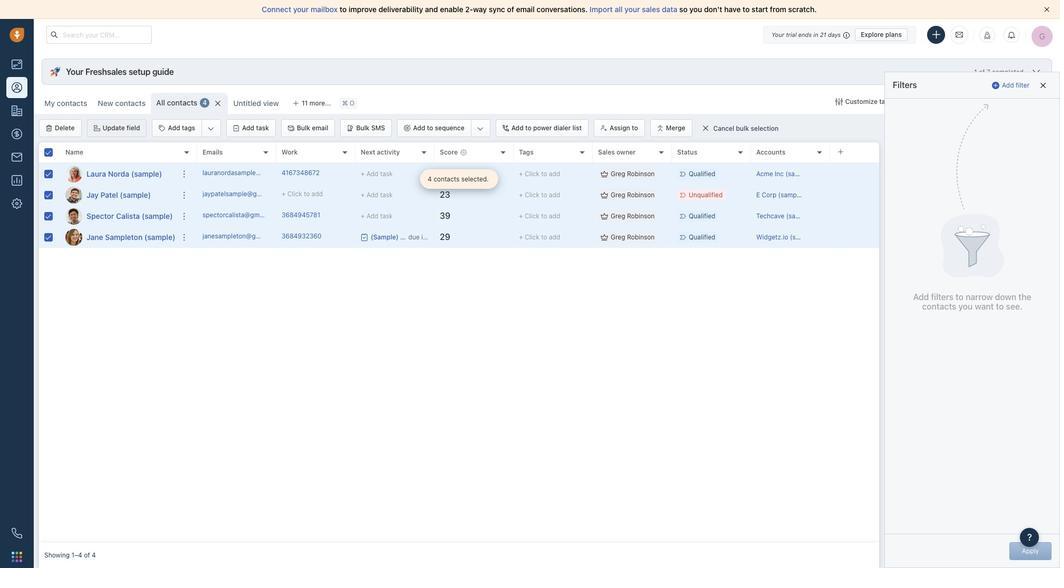 Task type: locate. For each thing, give the bounding box(es) containing it.
phone image
[[12, 528, 22, 539]]

2 vertical spatial qualified
[[689, 233, 716, 241]]

2 bulk from the left
[[356, 124, 370, 132]]

all
[[156, 98, 165, 107]]

explore plans
[[861, 30, 902, 38]]

2 vertical spatial 4
[[92, 552, 96, 560]]

laura norda (sample) link
[[87, 169, 162, 179]]

1 cell from the top
[[831, 164, 880, 184]]

(sample) for e corp (sample)
[[779, 191, 805, 199]]

bulk left sms at the left of page
[[356, 124, 370, 132]]

customize table
[[846, 98, 895, 106]]

of right 1–4
[[84, 552, 90, 560]]

your left the trial at the right top of page
[[772, 31, 785, 38]]

sequence
[[435, 124, 465, 132]]

robinson for 47
[[627, 170, 655, 178]]

0 vertical spatial import
[[590, 5, 613, 14]]

contacts inside add filters to narrow down the contacts you want to see.
[[923, 302, 957, 311]]

3 qualified from the top
[[689, 233, 716, 241]]

1 vertical spatial email
[[312, 124, 328, 132]]

add for add to sequence
[[413, 124, 425, 132]]

of
[[507, 5, 514, 14], [979, 68, 986, 76], [84, 552, 90, 560]]

assign to
[[610, 124, 638, 132]]

press space to deselect this row. row
[[39, 164, 197, 185], [197, 164, 880, 185], [39, 185, 197, 206], [197, 185, 880, 206], [39, 206, 197, 227], [197, 206, 880, 227], [39, 227, 197, 248], [197, 227, 880, 248]]

3 + add task from the top
[[361, 212, 393, 220]]

techcave (sample) link
[[757, 212, 813, 220]]

1 greg robinson from the top
[[611, 170, 655, 178]]

2 angle down image from the left
[[477, 123, 484, 134]]

3684932360 link
[[282, 232, 322, 243]]

1 horizontal spatial of
[[507, 5, 514, 14]]

from
[[770, 5, 787, 14]]

(sample) right sampleton
[[145, 232, 175, 241]]

update field
[[103, 124, 140, 132]]

1 angle down image from the left
[[208, 123, 214, 134]]

(sample) for laura norda (sample)
[[131, 169, 162, 178]]

cell for 29
[[831, 227, 880, 248]]

1 bulk from the left
[[297, 124, 310, 132]]

robinson for 23
[[627, 191, 655, 199]]

accounts
[[757, 149, 786, 156]]

my
[[44, 99, 55, 108]]

2 row group from the left
[[197, 164, 880, 248]]

techcave (sample)
[[757, 212, 813, 220]]

0 horizontal spatial of
[[84, 552, 90, 560]]

data
[[662, 5, 678, 14]]

contact
[[1027, 98, 1050, 106]]

47
[[440, 169, 450, 178]]

1 horizontal spatial your
[[772, 31, 785, 38]]

angle down image inside add to sequence group
[[477, 123, 484, 134]]

container_wx8msf4aqz5i3rn1 image
[[836, 98, 843, 106], [702, 125, 710, 132], [601, 170, 608, 178], [601, 212, 608, 220], [361, 234, 368, 241]]

add inside add tags button
[[168, 124, 180, 132]]

merge button
[[651, 119, 693, 137]]

delete button
[[39, 119, 82, 137]]

robinson for 29
[[627, 233, 655, 241]]

trial
[[787, 31, 797, 38]]

1 horizontal spatial angle down image
[[477, 123, 484, 134]]

0 vertical spatial qualified
[[689, 170, 716, 178]]

1 + click to add from the top
[[519, 170, 561, 178]]

laura
[[87, 169, 106, 178]]

2 cell from the top
[[831, 185, 880, 205]]

angle down image right sequence
[[477, 123, 484, 134]]

1 row group from the left
[[39, 164, 197, 248]]

freshsales
[[85, 67, 127, 77]]

0 vertical spatial email
[[516, 5, 535, 14]]

spector
[[87, 211, 114, 220]]

cell
[[831, 164, 880, 184], [831, 185, 880, 205], [831, 206, 880, 226], [831, 227, 880, 248]]

row group containing laura norda (sample)
[[39, 164, 197, 248]]

add for add contact
[[1013, 98, 1025, 106]]

4
[[203, 99, 207, 107], [428, 175, 432, 183], [92, 552, 96, 560]]

1 horizontal spatial your
[[625, 5, 640, 14]]

your freshsales setup guide
[[66, 67, 174, 77]]

your right all on the top right
[[625, 5, 640, 14]]

add for 23
[[549, 191, 561, 199]]

add to sequence group
[[397, 119, 491, 137]]

1 horizontal spatial you
[[959, 302, 973, 311]]

+ add task for 23
[[361, 191, 393, 199]]

3 greg from the top
[[611, 212, 626, 220]]

7
[[987, 68, 991, 76]]

0 horizontal spatial bulk
[[297, 124, 310, 132]]

click for 39
[[525, 212, 540, 220]]

1 vertical spatial you
[[959, 302, 973, 311]]

import contacts group
[[907, 93, 993, 111]]

1 vertical spatial qualified
[[689, 212, 716, 220]]

assign to button
[[594, 119, 645, 137]]

+ add task for 39
[[361, 212, 393, 220]]

email right sync
[[516, 5, 535, 14]]

tags
[[519, 149, 534, 156]]

0 vertical spatial + add task
[[361, 170, 393, 178]]

add inside button
[[413, 124, 425, 132]]

corp
[[762, 191, 777, 199]]

jay patel (sample)
[[87, 190, 151, 199]]

+
[[361, 170, 365, 178], [519, 170, 523, 178], [282, 190, 286, 198], [361, 191, 365, 199], [519, 191, 523, 199], [361, 212, 365, 220], [519, 212, 523, 220], [519, 233, 523, 241]]

import right table
[[922, 98, 942, 106]]

bulk sms button
[[341, 119, 392, 137]]

patel
[[101, 190, 118, 199]]

11
[[302, 99, 308, 107]]

0 horizontal spatial your
[[66, 67, 83, 77]]

1 vertical spatial 4
[[428, 175, 432, 183]]

2 horizontal spatial of
[[979, 68, 986, 76]]

1 container_wx8msf4aqz5i3rn1 image from the top
[[601, 191, 608, 199]]

1 of 7 completed
[[975, 68, 1024, 76]]

1 horizontal spatial 4
[[203, 99, 207, 107]]

narrow
[[966, 293, 994, 302]]

add inside add to power dialer list button
[[512, 124, 524, 132]]

4 greg robinson from the top
[[611, 233, 655, 241]]

contacts inside grid
[[434, 175, 460, 183]]

contacts for 4
[[434, 175, 460, 183]]

bulk sms
[[356, 124, 385, 132]]

2 qualified from the top
[[689, 212, 716, 220]]

email inside button
[[312, 124, 328, 132]]

add inside add filters to narrow down the contacts you want to see.
[[914, 293, 930, 302]]

add for add tags
[[168, 124, 180, 132]]

greg robinson for 47
[[611, 170, 655, 178]]

greg for 39
[[611, 212, 626, 220]]

1 vertical spatial your
[[66, 67, 83, 77]]

3 greg robinson from the top
[[611, 212, 655, 220]]

(sample) up the 'widgetz.io (sample)' link
[[787, 212, 813, 220]]

0 horizontal spatial email
[[312, 124, 328, 132]]

2 robinson from the top
[[627, 191, 655, 199]]

0 vertical spatial you
[[690, 5, 703, 14]]

2 your from the left
[[625, 5, 640, 14]]

your left mailbox
[[293, 5, 309, 14]]

1 qualified from the top
[[689, 170, 716, 178]]

2 + click to add from the top
[[519, 191, 561, 199]]

(sample) for acme inc (sample)
[[786, 170, 812, 178]]

name row
[[39, 142, 197, 164]]

0 vertical spatial 4
[[203, 99, 207, 107]]

1 horizontal spatial import
[[922, 98, 942, 106]]

click for 23
[[525, 191, 540, 199]]

explore
[[861, 30, 884, 38]]

(sample) right inc
[[786, 170, 812, 178]]

greg robinson for 29
[[611, 233, 655, 241]]

greg robinson for 23
[[611, 191, 655, 199]]

23
[[440, 190, 450, 200]]

Search your CRM... text field
[[46, 26, 152, 44]]

janesampleton@gmail.com
[[203, 232, 283, 240]]

1 greg from the top
[[611, 170, 626, 178]]

next
[[361, 149, 375, 156]]

cell for 47
[[831, 164, 880, 184]]

bulk for bulk email
[[297, 124, 310, 132]]

new contacts button
[[93, 93, 151, 114], [98, 99, 146, 108]]

calista
[[116, 211, 140, 220]]

add to sequence button
[[398, 120, 471, 137]]

add inside add contact button
[[1013, 98, 1025, 106]]

2 greg from the top
[[611, 191, 626, 199]]

grid
[[39, 141, 880, 543]]

delete
[[55, 124, 75, 132]]

to
[[340, 5, 347, 14], [743, 5, 750, 14], [427, 124, 433, 132], [526, 124, 532, 132], [632, 124, 638, 132], [542, 170, 548, 178], [304, 190, 310, 198], [542, 191, 548, 199], [542, 212, 548, 220], [542, 233, 548, 241], [956, 293, 964, 302], [997, 302, 1005, 311]]

(sample) down name column header
[[131, 169, 162, 178]]

bulk inside bulk email button
[[297, 124, 310, 132]]

2 + add task from the top
[[361, 191, 393, 199]]

and
[[425, 5, 438, 14]]

1 vertical spatial + add task
[[361, 191, 393, 199]]

4 left 47
[[428, 175, 432, 183]]

widgetz.io (sample)
[[757, 233, 817, 241]]

angle down image for add to sequence
[[477, 123, 484, 134]]

0 vertical spatial container_wx8msf4aqz5i3rn1 image
[[601, 191, 608, 199]]

4 + click to add from the top
[[519, 233, 561, 241]]

0 vertical spatial of
[[507, 5, 514, 14]]

sync
[[489, 5, 505, 14]]

conversations.
[[537, 5, 588, 14]]

greg for 29
[[611, 233, 626, 241]]

press space to deselect this row. row containing 39
[[197, 206, 880, 227]]

1 + add task from the top
[[361, 170, 393, 178]]

add inside add task button
[[242, 124, 254, 132]]

contacts inside button
[[944, 98, 970, 106]]

1 vertical spatial container_wx8msf4aqz5i3rn1 image
[[601, 234, 608, 241]]

lauranordasample@gmail.com
[[203, 169, 292, 177]]

4 right 1–4
[[92, 552, 96, 560]]

you left the want
[[959, 302, 973, 311]]

scratch.
[[789, 5, 817, 14]]

1 vertical spatial import
[[922, 98, 942, 106]]

view
[[263, 99, 279, 108]]

(sample) up spector calista (sample)
[[120, 190, 151, 199]]

4 greg from the top
[[611, 233, 626, 241]]

acme inc (sample) link
[[757, 170, 812, 178]]

0 vertical spatial your
[[772, 31, 785, 38]]

spectorcalista@gmail.com link
[[203, 210, 281, 222]]

(sample) down techcave (sample)
[[791, 233, 817, 241]]

press space to deselect this row. row containing 29
[[197, 227, 880, 248]]

(sample) right the corp
[[779, 191, 805, 199]]

0 horizontal spatial angle down image
[[208, 123, 214, 134]]

import
[[590, 5, 613, 14], [922, 98, 942, 106]]

angle down image right 'tags'
[[208, 123, 214, 134]]

setup
[[129, 67, 150, 77]]

update
[[103, 124, 125, 132]]

row group
[[39, 164, 197, 248], [197, 164, 880, 248]]

sales owner
[[598, 149, 636, 156]]

add contact button
[[999, 93, 1055, 111]]

⌘
[[342, 99, 348, 107]]

jane sampleton (sample)
[[87, 232, 175, 241]]

task for 39
[[380, 212, 393, 220]]

4 inside all contacts 4
[[203, 99, 207, 107]]

close image
[[1045, 7, 1050, 12]]

0 horizontal spatial import
[[590, 5, 613, 14]]

4 right all contacts link
[[203, 99, 207, 107]]

angle down image
[[208, 123, 214, 134], [477, 123, 484, 134]]

3 + click to add from the top
[[519, 212, 561, 220]]

2 greg robinson from the top
[[611, 191, 655, 199]]

(sample) right calista
[[142, 211, 173, 220]]

robinson for 39
[[627, 212, 655, 220]]

container_wx8msf4aqz5i3rn1 image
[[601, 191, 608, 199], [601, 234, 608, 241]]

add task button
[[226, 119, 276, 137]]

l image
[[65, 165, 82, 182]]

4 cell from the top
[[831, 227, 880, 248]]

improve
[[349, 5, 377, 14]]

0 horizontal spatial your
[[293, 5, 309, 14]]

enable
[[440, 5, 464, 14]]

add to sequence
[[413, 124, 465, 132]]

bulk down the 11
[[297, 124, 310, 132]]

2 container_wx8msf4aqz5i3rn1 image from the top
[[601, 234, 608, 241]]

widgetz.io (sample) link
[[757, 233, 817, 241]]

3 cell from the top
[[831, 206, 880, 226]]

your left freshsales at the top left of the page
[[66, 67, 83, 77]]

of right '1'
[[979, 68, 986, 76]]

1 robinson from the top
[[627, 170, 655, 178]]

+ click to add for 39
[[519, 212, 561, 220]]

of right sync
[[507, 5, 514, 14]]

2 vertical spatial + add task
[[361, 212, 393, 220]]

contacts for my
[[57, 99, 87, 108]]

import left all on the top right
[[590, 5, 613, 14]]

task for 23
[[380, 191, 393, 199]]

angle down image inside add tags group
[[208, 123, 214, 134]]

task
[[256, 124, 269, 132], [380, 170, 393, 178], [380, 191, 393, 199], [380, 212, 393, 220]]

spector calista (sample)
[[87, 211, 173, 220]]

3684945781 link
[[282, 210, 320, 222]]

1 horizontal spatial bulk
[[356, 124, 370, 132]]

3 robinson from the top
[[627, 212, 655, 220]]

untitled view button
[[228, 93, 284, 114], [233, 99, 279, 108]]

contacts for all
[[167, 98, 198, 107]]

greg robinson
[[611, 170, 655, 178], [611, 191, 655, 199], [611, 212, 655, 220], [611, 233, 655, 241]]

you right the so
[[690, 5, 703, 14]]

1 horizontal spatial email
[[516, 5, 535, 14]]

4 robinson from the top
[[627, 233, 655, 241]]

bulk inside bulk sms button
[[356, 124, 370, 132]]

filters
[[893, 80, 918, 90]]

email down more...
[[312, 124, 328, 132]]

see.
[[1007, 302, 1023, 311]]

your
[[293, 5, 309, 14], [625, 5, 640, 14]]

selected.
[[462, 175, 489, 183]]

0 horizontal spatial you
[[690, 5, 703, 14]]

untitled
[[233, 99, 261, 108]]



Task type: describe. For each thing, give the bounding box(es) containing it.
add for add to power dialer list
[[512, 124, 524, 132]]

angle down image for add tags
[[208, 123, 214, 134]]

acme inc (sample)
[[757, 170, 812, 178]]

widgetz.io
[[757, 233, 789, 241]]

next activity
[[361, 149, 400, 156]]

your for your trial ends in 21 days
[[772, 31, 785, 38]]

2 vertical spatial of
[[84, 552, 90, 560]]

cell for 39
[[831, 206, 880, 226]]

to inside group
[[427, 124, 433, 132]]

add for add filter
[[1003, 81, 1015, 89]]

add to power dialer list button
[[496, 119, 589, 137]]

press space to deselect this row. row containing jane sampleton (sample)
[[39, 227, 197, 248]]

power
[[533, 124, 552, 132]]

laura norda (sample)
[[87, 169, 162, 178]]

1–4
[[72, 552, 82, 560]]

o
[[350, 99, 355, 107]]

+ add task for 47
[[361, 170, 393, 178]]

press space to deselect this row. row containing spector calista (sample)
[[39, 206, 197, 227]]

add task
[[242, 124, 269, 132]]

want
[[975, 302, 994, 311]]

guide
[[152, 67, 174, 77]]

emails
[[203, 149, 223, 156]]

j image
[[65, 187, 82, 203]]

email image
[[956, 30, 964, 39]]

task inside button
[[256, 124, 269, 132]]

sales
[[642, 5, 660, 14]]

greg robinson for 39
[[611, 212, 655, 220]]

qualified for 39
[[689, 212, 716, 220]]

in
[[814, 31, 819, 38]]

filter
[[1016, 81, 1030, 89]]

mailbox
[[311, 5, 338, 14]]

cancel bulk selection
[[714, 124, 779, 132]]

so
[[680, 5, 688, 14]]

click for 29
[[525, 233, 540, 241]]

1 your from the left
[[293, 5, 309, 14]]

task for 47
[[380, 170, 393, 178]]

connect
[[262, 5, 291, 14]]

add for add task
[[242, 124, 254, 132]]

dialer
[[554, 124, 571, 132]]

bulk email
[[297, 124, 328, 132]]

+ click to add for 23
[[519, 191, 561, 199]]

explore plans link
[[856, 28, 908, 41]]

add for 47
[[549, 170, 561, 178]]

3684932360
[[282, 232, 322, 240]]

s image
[[65, 208, 82, 225]]

jane
[[87, 232, 103, 241]]

owner
[[617, 149, 636, 156]]

field
[[127, 124, 140, 132]]

press space to deselect this row. row containing laura norda (sample)
[[39, 164, 197, 185]]

2-
[[466, 5, 473, 14]]

bulk for bulk sms
[[356, 124, 370, 132]]

janesampleton@gmail.com link
[[203, 232, 283, 243]]

you inside add filters to narrow down the contacts you want to see.
[[959, 302, 973, 311]]

cell for 23
[[831, 185, 880, 205]]

press space to deselect this row. row containing 47
[[197, 164, 880, 185]]

qualified for 47
[[689, 170, 716, 178]]

add for 29
[[549, 233, 561, 241]]

tags
[[182, 124, 195, 132]]

showing
[[44, 552, 70, 560]]

spectorcalista@gmail.com 3684945781
[[203, 211, 320, 219]]

spectorcalista@gmail.com
[[203, 211, 281, 219]]

container_wx8msf4aqz5i3rn1 image for 29
[[601, 234, 608, 241]]

contacts for import
[[944, 98, 970, 106]]

row group containing 47
[[197, 164, 880, 248]]

press space to deselect this row. row containing jay patel (sample)
[[39, 185, 197, 206]]

add for 39
[[549, 212, 561, 220]]

contacts for new
[[115, 99, 146, 108]]

name column header
[[60, 142, 197, 164]]

sampleton
[[105, 232, 143, 241]]

qualified for 29
[[689, 233, 716, 241]]

ends
[[799, 31, 812, 38]]

+ click to add for 29
[[519, 233, 561, 241]]

39
[[440, 211, 451, 221]]

jay patel (sample) link
[[87, 190, 151, 200]]

bulk email button
[[281, 119, 335, 137]]

11 more...
[[302, 99, 331, 107]]

+ click to add for 47
[[519, 170, 561, 178]]

import inside button
[[922, 98, 942, 106]]

e corp (sample) link
[[757, 191, 805, 199]]

freshworks switcher image
[[12, 552, 22, 562]]

the
[[1019, 293, 1032, 302]]

(sample) for jay patel (sample)
[[120, 190, 151, 199]]

container_wx8msf4aqz5i3rn1 image inside customize table button
[[836, 98, 843, 106]]

0 horizontal spatial 4
[[92, 552, 96, 560]]

4167348672 link
[[282, 168, 320, 180]]

your for your freshsales setup guide
[[66, 67, 83, 77]]

status
[[678, 149, 698, 156]]

greg for 23
[[611, 191, 626, 199]]

(sample) for spector calista (sample)
[[142, 211, 173, 220]]

new contacts
[[98, 99, 146, 108]]

janesampleton@gmail.com 3684932360
[[203, 232, 322, 240]]

greg for 47
[[611, 170, 626, 178]]

filters
[[932, 293, 954, 302]]

e
[[757, 191, 761, 199]]

grid containing 47
[[39, 141, 880, 543]]

inc
[[775, 170, 784, 178]]

lauranordasample@gmail.com link
[[203, 168, 292, 180]]

⌘ o
[[342, 99, 355, 107]]

click for 47
[[525, 170, 540, 178]]

update field button
[[87, 119, 147, 137]]

work
[[282, 149, 298, 156]]

j image
[[65, 229, 82, 246]]

merge
[[666, 124, 686, 132]]

1 vertical spatial of
[[979, 68, 986, 76]]

jane sampleton (sample) link
[[87, 232, 175, 242]]

add filter
[[1003, 81, 1030, 89]]

add for add filters to narrow down the contacts you want to see.
[[914, 293, 930, 302]]

norda
[[108, 169, 129, 178]]

1
[[975, 68, 978, 76]]

4 contacts selected.
[[428, 175, 489, 183]]

container_wx8msf4aqz5i3rn1 image for 23
[[601, 191, 608, 199]]

days
[[828, 31, 841, 38]]

press space to deselect this row. row containing 23
[[197, 185, 880, 206]]

bulk
[[736, 124, 750, 132]]

(sample) for jane sampleton (sample)
[[145, 232, 175, 241]]

your trial ends in 21 days
[[772, 31, 841, 38]]

jay
[[87, 190, 99, 199]]

my contacts
[[44, 99, 87, 108]]

import all your sales data link
[[590, 5, 680, 14]]

add tags group
[[152, 119, 221, 137]]

assign
[[610, 124, 631, 132]]

connect your mailbox link
[[262, 5, 340, 14]]

all
[[615, 5, 623, 14]]

21
[[821, 31, 827, 38]]

phone element
[[6, 523, 27, 544]]

don't
[[705, 5, 723, 14]]

sms
[[371, 124, 385, 132]]

3684945781
[[282, 211, 320, 219]]

29
[[440, 232, 451, 242]]

2 horizontal spatial 4
[[428, 175, 432, 183]]



Task type: vqa. For each thing, say whether or not it's contained in the screenshot.
+ Add task
yes



